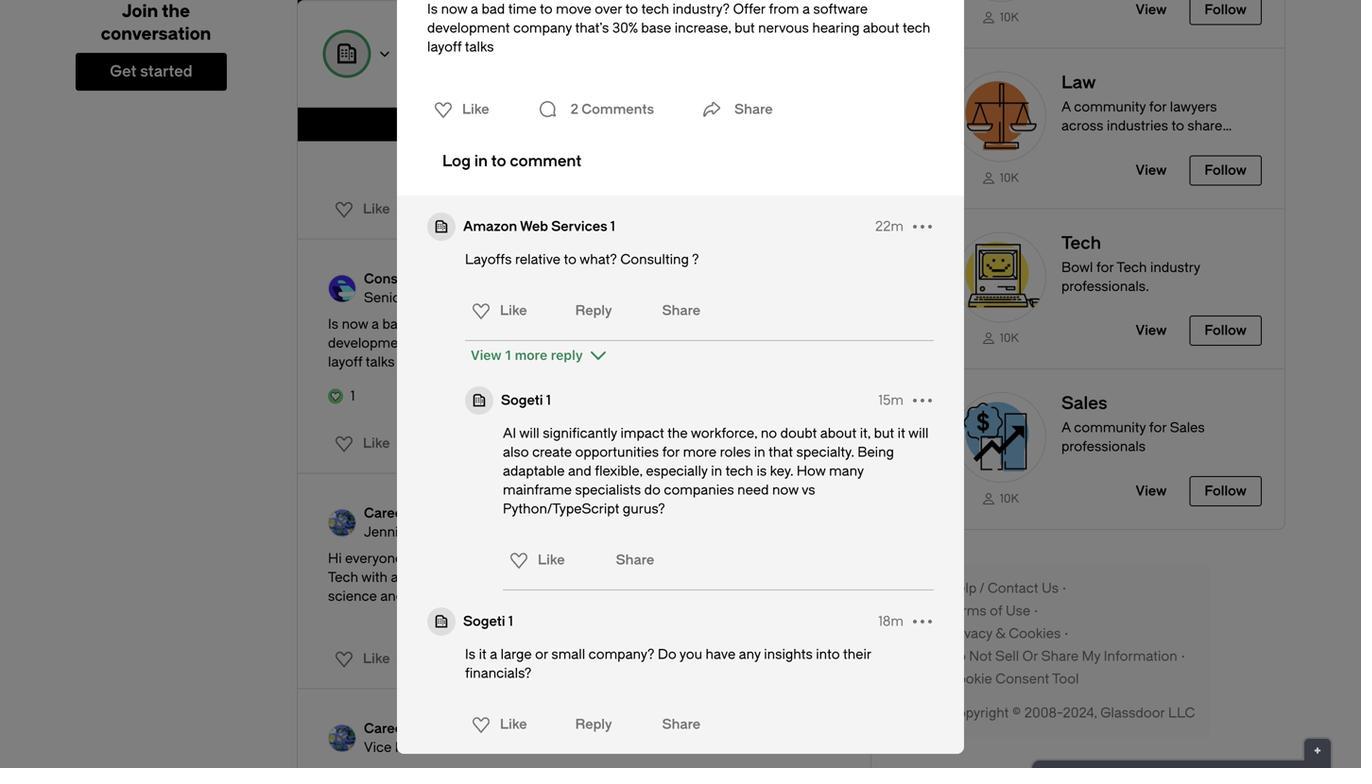 Task type: describe. For each thing, give the bounding box(es) containing it.
am
[[417, 551, 438, 567]]

privacy
[[948, 626, 993, 642]]

share inside dropdown button
[[662, 303, 701, 319]]

cookie
[[948, 672, 993, 687]]

1 vertical spatial over
[[496, 317, 523, 332]]

llc
[[1169, 706, 1196, 722]]

0 horizontal spatial time
[[409, 317, 438, 332]]

python/typescript
[[503, 502, 620, 517]]

1 horizontal spatial increase,
[[675, 20, 732, 36]]

2 10k button from the top
[[933, 49, 1285, 208]]

vs
[[802, 483, 816, 498]]

10k link for first the 10k button from the top
[[956, 9, 1047, 25]]

advice for second career advice for students link from the top of the page
[[410, 722, 455, 737]]

1 10k from the top
[[1001, 11, 1019, 24]]

rections list menu for reply button related to or
[[461, 710, 533, 740]]

0 vertical spatial company
[[513, 20, 572, 36]]

in up the is
[[754, 445, 766, 461]]

comments for 2 comments
[[582, 102, 654, 117]]

2 horizontal spatial about
[[863, 20, 900, 36]]

is for 1
[[328, 317, 339, 332]]

2 will from the left
[[909, 426, 929, 442]]

you
[[680, 647, 703, 663]]

1 vertical spatial bad
[[383, 317, 406, 332]]

/
[[980, 581, 985, 597]]

have inside is it a large or small company? do you have any insights into their financials?
[[706, 647, 736, 663]]

tech
[[328, 570, 358, 586]]

2 10k from the top
[[1001, 172, 1019, 185]]

amazon web services 1 button
[[463, 217, 615, 236]]

hi
[[328, 551, 342, 567]]

1 vertical spatial share button
[[609, 550, 655, 571]]

students for second career advice for students link from the top of the page
[[479, 722, 538, 737]]

reply button for consulting
[[571, 296, 617, 326]]

1 horizontal spatial 30%
[[613, 20, 638, 36]]

now inside the hi everyone! i am currently looking for a job now that i have graduated from texas tech with a bachelors in animal science and business, an associates in equine science and management and a minor in a ...
[[603, 551, 630, 567]]

0 horizontal spatial industry?
[[573, 317, 631, 332]]

1 horizontal spatial talks
[[465, 39, 494, 55]]

1 vertical spatial company
[[414, 336, 473, 351]]

1 horizontal spatial layoff
[[427, 39, 462, 55]]

cookies
[[1009, 626, 1061, 642]]

1 vertical spatial move
[[457, 317, 492, 332]]

view
[[471, 348, 502, 363]]

1 horizontal spatial hearing
[[813, 20, 860, 36]]

10k link for 3rd the 10k button from the bottom
[[956, 170, 1047, 186]]

0 horizontal spatial layoff
[[328, 355, 362, 370]]

mainframe
[[503, 483, 572, 498]]

in left ...
[[573, 589, 584, 605]]

texas
[[801, 551, 837, 567]]

rections list menu for the 4 comments button
[[323, 429, 396, 459]]

...
[[598, 589, 609, 605]]

0 horizontal spatial nervous
[[659, 336, 710, 351]]

0 horizontal spatial offer
[[634, 317, 667, 332]]

reply for or
[[576, 717, 612, 733]]

large
[[501, 647, 532, 663]]

like for rections list menu corresponding to middle share popup button
[[538, 553, 565, 568]]

and down job
[[580, 570, 603, 586]]

10k link for 4th the 10k button from the top
[[956, 491, 1047, 507]]

flexible,
[[595, 464, 643, 479]]

3 10k from the top
[[1001, 332, 1019, 345]]

4 10k from the top
[[1001, 493, 1019, 506]]

ai
[[503, 426, 516, 442]]

tool
[[1053, 672, 1079, 687]]

what?
[[580, 252, 617, 268]]

1 horizontal spatial science
[[528, 570, 577, 586]]

specialty.
[[797, 445, 855, 461]]

0 horizontal spatial development
[[328, 336, 411, 351]]

do inside help / contact us terms of use privacy & cookies do not sell or share my information cookie consent tool
[[948, 649, 966, 665]]

or
[[1023, 649, 1038, 665]]

in down currently
[[467, 570, 479, 586]]

do not sell or share my information link
[[948, 648, 1189, 667]]

their
[[843, 647, 872, 663]]

associates
[[688, 570, 755, 586]]

any
[[739, 647, 761, 663]]

especially
[[646, 464, 708, 479]]

18m
[[879, 614, 904, 630]]

financials?
[[465, 666, 532, 682]]

students for 2nd career advice for students link from the bottom
[[479, 506, 538, 522]]

1 vertical spatial from
[[670, 317, 700, 332]]

0 vertical spatial is
[[427, 1, 438, 17]]

reply for consulting
[[576, 303, 612, 319]]

more inside button
[[515, 348, 548, 363]]

more inside ai will significantly impact the workforce, no doubt about it, but it will also create opportunities for more roles in that specialty. being adaptable and flexible, especially in tech is key. how many mainframe specialists do companies need now vs python/typescript gurus?
[[683, 445, 717, 461]]

comment
[[471, 652, 537, 667]]

2008-
[[1025, 706, 1063, 722]]

rections list menu for reply button associated with consulting
[[461, 296, 533, 326]]

0 vertical spatial software
[[814, 1, 868, 17]]

sell
[[996, 649, 1020, 665]]

1 vertical spatial is now a bad time to move over to tech industry? offer from a software development company that's 30% base increase, but nervous hearing about tech layoff talks
[[328, 317, 832, 370]]

1 horizontal spatial time
[[508, 1, 537, 17]]

in up companies
[[711, 464, 723, 479]]

1 10k button from the top
[[933, 0, 1285, 48]]

need
[[738, 483, 769, 498]]

0 vertical spatial share button
[[697, 91, 773, 129]]

1 vertical spatial toogle identity image
[[328, 725, 356, 753]]

equine
[[773, 570, 815, 586]]

workforce,
[[691, 426, 758, 442]]

roles
[[720, 445, 751, 461]]

4 10k button from the top
[[933, 370, 1285, 530]]

is
[[757, 464, 767, 479]]

it inside is it a large or small company? do you have any insights into their financials?
[[479, 647, 487, 663]]

into
[[816, 647, 840, 663]]

currently
[[441, 551, 496, 567]]

use
[[1006, 604, 1031, 619]]

help / contact us link
[[948, 580, 1071, 599]]

0 vertical spatial from
[[769, 1, 800, 17]]

1 vertical spatial but
[[636, 336, 656, 351]]

2 comments
[[571, 102, 654, 117]]

key.
[[770, 464, 794, 479]]

sogeti 1 button for it
[[463, 613, 513, 632]]

&
[[996, 626, 1006, 642]]

consent
[[996, 672, 1050, 687]]

3 10k button from the top
[[933, 209, 1285, 369]]

1 vertical spatial that's
[[476, 336, 510, 351]]

hi everyone! i am currently looking for a job now that i have graduated from texas tech with a bachelors in animal science and business, an associates in equine science and management and a minor in a ...
[[328, 551, 837, 605]]

view 1 more reply button
[[463, 341, 617, 370]]

1 horizontal spatial that's
[[575, 20, 609, 36]]

0 horizontal spatial talks
[[366, 355, 395, 370]]

1 vertical spatial base
[[542, 336, 572, 351]]

10k link for 2nd the 10k button from the bottom of the page
[[956, 330, 1047, 346]]

0 horizontal spatial consulting
[[364, 271, 435, 287]]

0 horizontal spatial hearing
[[713, 336, 761, 351]]

amazon
[[463, 219, 517, 235]]

how
[[797, 464, 826, 479]]

2 comments button
[[533, 91, 659, 129]]

the
[[668, 426, 688, 442]]

1 horizontal spatial over
[[595, 1, 622, 17]]

1 inside button
[[611, 219, 615, 235]]

us
[[1042, 581, 1059, 597]]

also
[[503, 445, 529, 461]]

1 will from the left
[[519, 426, 540, 442]]

0 vertical spatial bad
[[482, 1, 505, 17]]

create
[[532, 445, 572, 461]]

layoffs
[[465, 252, 512, 268]]

share button
[[655, 301, 701, 322]]

being
[[858, 445, 895, 461]]

do
[[645, 483, 661, 498]]

view 1 more reply
[[471, 348, 583, 363]]

reply
[[551, 348, 583, 363]]

sogeti for will
[[501, 393, 543, 409]]

and down with
[[380, 589, 404, 605]]

my
[[1082, 649, 1101, 665]]

company?
[[589, 647, 655, 663]]

no
[[761, 426, 777, 442]]

many
[[829, 464, 864, 479]]

adaptable
[[503, 464, 565, 479]]

read more
[[613, 587, 683, 603]]

layoffs relative to what? consulting ?
[[465, 252, 699, 268]]

contact
[[988, 581, 1039, 597]]

everyone!
[[345, 551, 407, 567]]

toogle identity image for 15m
[[465, 387, 494, 415]]

an
[[669, 570, 684, 586]]

it inside ai will significantly impact the workforce, no doubt about it, but it will also create opportunities for more roles in that specialty. being adaptable and flexible, especially in tech is key. how many mainframe specialists do companies need now vs python/typescript gurus?
[[898, 426, 906, 442]]

4 comments
[[471, 436, 555, 452]]

job
[[580, 551, 600, 567]]

0 vertical spatial toogle identity image
[[427, 213, 456, 241]]

relative
[[515, 252, 561, 268]]



Task type: vqa. For each thing, say whether or not it's contained in the screenshot.
Easy associated with United States $100K (Employer est.)
no



Task type: locate. For each thing, give the bounding box(es) containing it.
for left job
[[549, 551, 566, 567]]

tech inside ai will significantly impact the workforce, no doubt about it, but it will also create opportunities for more roles in that specialty. being adaptable and flexible, especially in tech is key. how many mainframe specialists do companies need now vs python/typescript gurus?
[[726, 464, 754, 479]]

2 vertical spatial about
[[821, 426, 857, 442]]

1 horizontal spatial offer
[[733, 1, 766, 17]]

1 horizontal spatial have
[[706, 647, 736, 663]]

or
[[535, 647, 548, 663]]

will right it,
[[909, 426, 929, 442]]

reply down what?
[[576, 303, 612, 319]]

2 vertical spatial is
[[465, 647, 476, 663]]

layoff
[[427, 39, 462, 55], [328, 355, 362, 370]]

reply button down what?
[[571, 296, 617, 326]]

0 horizontal spatial 30%
[[513, 336, 539, 351]]

development
[[427, 20, 510, 36], [328, 336, 411, 351]]

0 horizontal spatial base
[[542, 336, 572, 351]]

comments for 4 comments
[[483, 436, 555, 452]]

web
[[520, 219, 548, 235]]

do left "not"
[[948, 649, 966, 665]]

2 vertical spatial share button
[[655, 715, 701, 736]]

read
[[613, 587, 647, 603]]

reply
[[576, 303, 612, 319], [576, 717, 612, 733]]

that's up 2 comments button
[[575, 20, 609, 36]]

1 vertical spatial students
[[479, 722, 538, 737]]

services
[[552, 219, 608, 235]]

insights
[[764, 647, 813, 663]]

rections list menu
[[423, 95, 495, 125], [323, 194, 396, 225], [461, 296, 533, 326], [323, 429, 396, 459], [498, 546, 571, 576], [323, 644, 396, 675], [461, 710, 533, 740]]

15m
[[879, 393, 904, 409]]

like for reply button associated with consulting rections list menu
[[500, 303, 527, 319]]

1 career advice for students from the top
[[364, 506, 538, 522]]

1 10k link from the top
[[956, 9, 1047, 25]]

toogle identity image for 18m
[[427, 608, 456, 636]]

1 vertical spatial software
[[714, 317, 769, 332]]

career advice for students up currently
[[364, 506, 538, 522]]

0 vertical spatial move
[[556, 1, 592, 17]]

30% right view at top left
[[513, 336, 539, 351]]

1 horizontal spatial consulting
[[621, 252, 689, 268]]

1 vertical spatial career advice for students link
[[364, 720, 538, 739]]

it up financials?
[[479, 647, 487, 663]]

sogeti 1
[[501, 393, 551, 409], [463, 614, 513, 630]]

consulting
[[621, 252, 689, 268], [364, 271, 435, 287]]

2 reply from the top
[[576, 717, 612, 733]]

have left any
[[706, 647, 736, 663]]

1 vertical spatial time
[[409, 317, 438, 332]]

rections list menu for middle share popup button
[[498, 546, 571, 576]]

1 horizontal spatial do
[[948, 649, 966, 665]]

that up key.
[[769, 445, 793, 461]]

sogeti 1 button up comment button on the bottom of the page
[[463, 613, 513, 632]]

sogeti for it
[[463, 614, 506, 630]]

have up an
[[668, 551, 698, 567]]

now inside ai will significantly impact the workforce, no doubt about it, but it will also create opportunities for more roles in that specialty. being adaptable and flexible, especially in tech is key. how many mainframe specialists do companies need now vs python/typescript gurus?
[[773, 483, 799, 498]]

opportunities
[[575, 445, 659, 461]]

0 horizontal spatial about
[[764, 336, 800, 351]]

0 vertical spatial is now a bad time to move over to tech industry? offer from a software development company that's 30% base increase, but nervous hearing about tech layoff talks
[[427, 1, 931, 55]]

0 horizontal spatial software
[[714, 317, 769, 332]]

0 vertical spatial it
[[898, 426, 906, 442]]

career advice for students down financials?
[[364, 722, 538, 737]]

comments inside button
[[483, 436, 555, 452]]

1 reply button from the top
[[571, 296, 617, 326]]

30% up 2 comments in the left of the page
[[613, 20, 638, 36]]

advice for 2nd career advice for students link from the bottom
[[410, 506, 455, 522]]

2 students from the top
[[479, 722, 538, 737]]

0 vertical spatial sogeti 1 button
[[501, 391, 551, 410]]

of
[[990, 604, 1003, 619]]

toogle identity image for hi everyone! i am currently looking for a job now that i have graduated from texas tech with a bachelors in animal science and business, an associates in equine science and management and a minor in a ...
[[328, 509, 356, 538]]

0 horizontal spatial increase,
[[576, 336, 632, 351]]

reply button down small
[[571, 710, 617, 740]]

1 vertical spatial it
[[479, 647, 487, 663]]

for
[[662, 445, 680, 461], [458, 506, 476, 522], [549, 551, 566, 567], [458, 722, 476, 737]]

0 horizontal spatial do
[[658, 647, 677, 663]]

0 horizontal spatial i
[[410, 551, 414, 567]]

2 i from the left
[[661, 551, 664, 567]]

0 vertical spatial 30%
[[613, 20, 638, 36]]

0 vertical spatial sogeti
[[501, 393, 543, 409]]

for up especially
[[662, 445, 680, 461]]

1 vertical spatial hearing
[[713, 336, 761, 351]]

minor
[[533, 589, 570, 605]]

for inside the hi everyone! i am currently looking for a job now that i have graduated from texas tech with a bachelors in animal science and business, an associates in equine science and management and a minor in a ...
[[549, 551, 566, 567]]

0 horizontal spatial have
[[668, 551, 698, 567]]

increase,
[[675, 20, 732, 36], [576, 336, 632, 351]]

0 vertical spatial layoff
[[427, 39, 462, 55]]

share inside help / contact us terms of use privacy & cookies do not sell or share my information cookie consent tool
[[1042, 649, 1079, 665]]

1 vertical spatial is
[[328, 317, 339, 332]]

doubt
[[781, 426, 817, 442]]

0 vertical spatial students
[[479, 506, 538, 522]]

22m
[[876, 219, 904, 235]]

that up business,
[[633, 551, 658, 567]]

career advice for students link up currently
[[364, 505, 538, 523]]

0 vertical spatial that's
[[575, 20, 609, 36]]

career advice for students link down financials?
[[364, 720, 538, 739]]

2 vertical spatial but
[[874, 426, 895, 442]]

base right view at top left
[[542, 336, 572, 351]]

do inside is it a large or small company? do you have any insights into their financials?
[[658, 647, 677, 663]]

0 vertical spatial that
[[769, 445, 793, 461]]

for down financials?
[[458, 722, 476, 737]]

1 vertical spatial career advice for students
[[364, 722, 538, 737]]

for inside ai will significantly impact the workforce, no doubt about it, but it will also create opportunities for more roles in that specialty. being adaptable and flexible, especially in tech is key. how many mainframe specialists do companies need now vs python/typescript gurus?
[[662, 445, 680, 461]]

1 horizontal spatial but
[[735, 20, 755, 36]]

1 horizontal spatial toogle identity image
[[427, 213, 456, 241]]

1 vertical spatial career
[[364, 722, 408, 737]]

0 vertical spatial reply button
[[571, 296, 617, 326]]

1 career advice for students link from the top
[[364, 505, 538, 523]]

like for rections list menu corresponding to the 4 comments button
[[363, 436, 390, 452]]

is
[[427, 1, 438, 17], [328, 317, 339, 332], [465, 647, 476, 663]]

0 vertical spatial base
[[641, 20, 672, 36]]

1 horizontal spatial base
[[641, 20, 672, 36]]

0 vertical spatial about
[[863, 20, 900, 36]]

advice up am
[[410, 506, 455, 522]]

sogeti up ai
[[501, 393, 543, 409]]

sogeti up comment button on the bottom of the page
[[463, 614, 506, 630]]

1 vertical spatial offer
[[634, 317, 667, 332]]

2 advice from the top
[[410, 722, 455, 737]]

toogle identity image
[[427, 213, 456, 241], [328, 725, 356, 753]]

software
[[814, 1, 868, 17], [714, 317, 769, 332]]

toogle identity image
[[324, 31, 370, 77], [328, 275, 356, 303], [465, 387, 494, 415], [328, 509, 356, 538], [427, 608, 456, 636]]

0 vertical spatial development
[[427, 20, 510, 36]]

comment button
[[434, 641, 542, 679]]

science down tech
[[328, 589, 377, 605]]

help
[[948, 581, 977, 597]]

and down create
[[568, 464, 592, 479]]

rections list menu for comment button on the bottom of the page
[[323, 644, 396, 675]]

do left you
[[658, 647, 677, 663]]

science up the minor
[[528, 570, 577, 586]]

1 vertical spatial about
[[764, 336, 800, 351]]

like for rections list menu corresponding to comment button on the bottom of the page
[[363, 652, 390, 667]]

2 reply button from the top
[[571, 710, 617, 740]]

0 vertical spatial consulting
[[621, 252, 689, 268]]

2 career from the top
[[364, 722, 408, 737]]

i left am
[[410, 551, 414, 567]]

terms of use link
[[948, 602, 1042, 621]]

0 horizontal spatial toogle identity image
[[328, 725, 356, 753]]

rections list menu for 2 comments button
[[423, 95, 495, 125]]

0 vertical spatial career
[[364, 506, 408, 522]]

1 horizontal spatial development
[[427, 20, 510, 36]]

animal
[[482, 570, 524, 586]]

1 vertical spatial 30%
[[513, 336, 539, 351]]

2 vertical spatial from
[[768, 551, 798, 567]]

base
[[641, 20, 672, 36], [542, 336, 572, 351]]

1 vertical spatial comments
[[483, 436, 555, 452]]

looking
[[499, 551, 546, 567]]

but inside ai will significantly impact the workforce, no doubt about it, but it will also create opportunities for more roles in that specialty. being adaptable and flexible, especially in tech is key. how many mainframe specialists do companies need now vs python/typescript gurus?
[[874, 426, 895, 442]]

1 vertical spatial industry?
[[573, 317, 631, 332]]

i up business,
[[661, 551, 664, 567]]

1 advice from the top
[[410, 506, 455, 522]]

cookie consent tool link
[[948, 670, 1079, 689]]

amazon web services 1
[[463, 219, 615, 235]]

0 horizontal spatial it
[[479, 647, 487, 663]]

have
[[668, 551, 698, 567], [706, 647, 736, 663]]

will
[[519, 426, 540, 442], [909, 426, 929, 442]]

1 vertical spatial consulting
[[364, 271, 435, 287]]

10k link
[[956, 9, 1047, 25], [956, 170, 1047, 186], [956, 330, 1047, 346], [956, 491, 1047, 507]]

sogeti 1 up comment button on the bottom of the page
[[463, 614, 513, 630]]

time
[[508, 1, 537, 17], [409, 317, 438, 332]]

1 vertical spatial that
[[633, 551, 658, 567]]

4
[[471, 436, 480, 452]]

3 10k link from the top
[[956, 330, 1047, 346]]

not
[[970, 649, 993, 665]]

comments up adaptable
[[483, 436, 555, 452]]

1 vertical spatial layoff
[[328, 355, 362, 370]]

1 horizontal spatial about
[[821, 426, 857, 442]]

0 vertical spatial increase,
[[675, 20, 732, 36]]

sogeti 1 button up ai
[[501, 391, 551, 410]]

sogeti 1 for it
[[463, 614, 513, 630]]

bachelors
[[402, 570, 464, 586]]

more down 'the' at the bottom of page
[[683, 445, 717, 461]]

company down the consulting link
[[414, 336, 473, 351]]

and inside ai will significantly impact the workforce, no doubt about it, but it will also create opportunities for more roles in that specialty. being adaptable and flexible, especially in tech is key. how many mainframe specialists do companies need now vs python/typescript gurus?
[[568, 464, 592, 479]]

2 10k link from the top
[[956, 170, 1047, 186]]

advice down comment button on the bottom of the page
[[410, 722, 455, 737]]

will right ai
[[519, 426, 540, 442]]

2 career advice for students from the top
[[364, 722, 538, 737]]

that inside ai will significantly impact the workforce, no doubt about it, but it will also create opportunities for more roles in that specialty. being adaptable and flexible, especially in tech is key. how many mainframe specialists do companies need now vs python/typescript gurus?
[[769, 445, 793, 461]]

reply down small
[[576, 717, 612, 733]]

1 vertical spatial more
[[683, 445, 717, 461]]

1 horizontal spatial nervous
[[759, 20, 809, 36]]

2
[[571, 102, 579, 117]]

information
[[1104, 649, 1178, 665]]

sogeti 1 button for will
[[501, 391, 551, 410]]

comments inside button
[[582, 102, 654, 117]]

0 vertical spatial career advice for students
[[364, 506, 538, 522]]

a inside is it a large or small company? do you have any insights into their financials?
[[490, 647, 498, 663]]

0 horizontal spatial that's
[[476, 336, 510, 351]]

1 vertical spatial talks
[[366, 355, 395, 370]]

it,
[[860, 426, 871, 442]]

like for rections list menu for 2 comments button
[[462, 102, 489, 117]]

share
[[735, 102, 773, 117], [662, 303, 701, 319], [616, 553, 655, 568], [1042, 649, 1079, 665], [662, 717, 701, 733]]

sogeti 1 for will
[[501, 393, 551, 409]]

business,
[[607, 570, 665, 586]]

0 horizontal spatial that
[[633, 551, 658, 567]]

now
[[441, 1, 468, 17], [342, 317, 368, 332], [773, 483, 799, 498], [603, 551, 630, 567]]

0 horizontal spatial science
[[328, 589, 377, 605]]

nervous
[[759, 20, 809, 36], [659, 336, 710, 351]]

specialists
[[575, 483, 641, 498]]

is inside is it a large or small company? do you have any insights into their financials?
[[465, 647, 476, 663]]

and down animal
[[495, 589, 519, 605]]

1 students from the top
[[479, 506, 538, 522]]

0 vertical spatial comments
[[582, 102, 654, 117]]

career advice for students link
[[364, 505, 538, 523], [364, 720, 538, 739]]

1 horizontal spatial will
[[909, 426, 929, 442]]

1 horizontal spatial company
[[513, 20, 572, 36]]

from inside the hi everyone! i am currently looking for a job now that i have graduated from texas tech with a bachelors in animal science and business, an associates in equine science and management and a minor in a ...
[[768, 551, 798, 567]]

company
[[513, 20, 572, 36], [414, 336, 473, 351]]

1 horizontal spatial move
[[556, 1, 592, 17]]

more left reply
[[515, 348, 548, 363]]

like for reply button related to or's rections list menu
[[500, 717, 527, 733]]

consulting link
[[364, 270, 471, 289]]

more down an
[[650, 587, 683, 603]]

share button
[[697, 91, 773, 129], [609, 550, 655, 571], [655, 715, 701, 736]]

graduated
[[701, 551, 765, 567]]

is it a large or small company? do you have any insights into their financials?
[[465, 647, 872, 682]]

0 vertical spatial career advice for students link
[[364, 505, 538, 523]]

1
[[611, 219, 615, 235], [505, 348, 512, 363], [351, 389, 355, 404], [546, 393, 551, 409], [509, 614, 513, 630]]

management
[[407, 589, 492, 605]]

reply button for or
[[571, 710, 617, 740]]

is for like
[[465, 647, 476, 663]]

1 vertical spatial increase,
[[576, 336, 632, 351]]

that inside the hi everyone! i am currently looking for a job now that i have graduated from texas tech with a bachelors in animal science and business, an associates in equine science and management and a minor in a ...
[[633, 551, 658, 567]]

1 career from the top
[[364, 506, 408, 522]]

it down 15m
[[898, 426, 906, 442]]

for up currently
[[458, 506, 476, 522]]

about inside ai will significantly impact the workforce, no doubt about it, but it will also create opportunities for more roles in that specialty. being adaptable and flexible, especially in tech is key. how many mainframe specialists do companies need now vs python/typescript gurus?
[[821, 426, 857, 442]]

in left equine
[[758, 570, 769, 586]]

company up 2
[[513, 20, 572, 36]]

base up 2 comments in the left of the page
[[641, 20, 672, 36]]

ai will significantly impact the workforce, no doubt about it, but it will also create opportunities for more roles in that specialty. being adaptable and flexible, especially in tech is key. how many mainframe specialists do companies need now vs python/typescript gurus?
[[503, 426, 929, 517]]

to
[[540, 1, 553, 17], [626, 1, 638, 17], [564, 252, 577, 268], [441, 317, 454, 332], [526, 317, 539, 332]]

career
[[364, 506, 408, 522], [364, 722, 408, 737]]

move
[[556, 1, 592, 17], [457, 317, 492, 332]]

privacy & cookies link
[[948, 625, 1073, 644]]

offer
[[733, 1, 766, 17], [634, 317, 667, 332]]

0 vertical spatial advice
[[410, 506, 455, 522]]

over
[[595, 1, 622, 17], [496, 317, 523, 332]]

1 reply from the top
[[576, 303, 612, 319]]

with
[[361, 570, 388, 586]]

1 horizontal spatial comments
[[582, 102, 654, 117]]

0 vertical spatial industry?
[[673, 1, 730, 17]]

glassdoor
[[1101, 706, 1165, 722]]

4 10k link from the top
[[956, 491, 1047, 507]]

1 i from the left
[[410, 551, 414, 567]]

students down mainframe
[[479, 506, 538, 522]]

0 horizontal spatial over
[[496, 317, 523, 332]]

do
[[658, 647, 677, 663], [948, 649, 966, 665]]

gurus?
[[623, 502, 665, 517]]

a
[[471, 1, 479, 17], [803, 1, 810, 17], [372, 317, 379, 332], [704, 317, 711, 332], [570, 551, 577, 567], [391, 570, 399, 586], [522, 589, 530, 605], [588, 589, 595, 605], [490, 647, 498, 663]]

1 vertical spatial have
[[706, 647, 736, 663]]

0 vertical spatial time
[[508, 1, 537, 17]]

2 vertical spatial more
[[650, 587, 683, 603]]

have inside the hi everyone! i am currently looking for a job now that i have graduated from texas tech with a bachelors in animal science and business, an associates in equine science and management and a minor in a ...
[[668, 551, 698, 567]]

sogeti 1 up ai
[[501, 393, 551, 409]]

comments
[[582, 102, 654, 117], [483, 436, 555, 452]]

about
[[863, 20, 900, 36], [764, 336, 800, 351], [821, 426, 857, 442]]

that's left reply
[[476, 336, 510, 351]]

4 comments button
[[434, 425, 560, 463]]

0 vertical spatial science
[[528, 570, 577, 586]]

2024,
[[1063, 706, 1098, 722]]

students down financials?
[[479, 722, 538, 737]]

2 career advice for students link from the top
[[364, 720, 538, 739]]

that
[[769, 445, 793, 461], [633, 551, 658, 567]]

0 vertical spatial offer
[[733, 1, 766, 17]]

comments right 2
[[582, 102, 654, 117]]

0 vertical spatial nervous
[[759, 20, 809, 36]]



